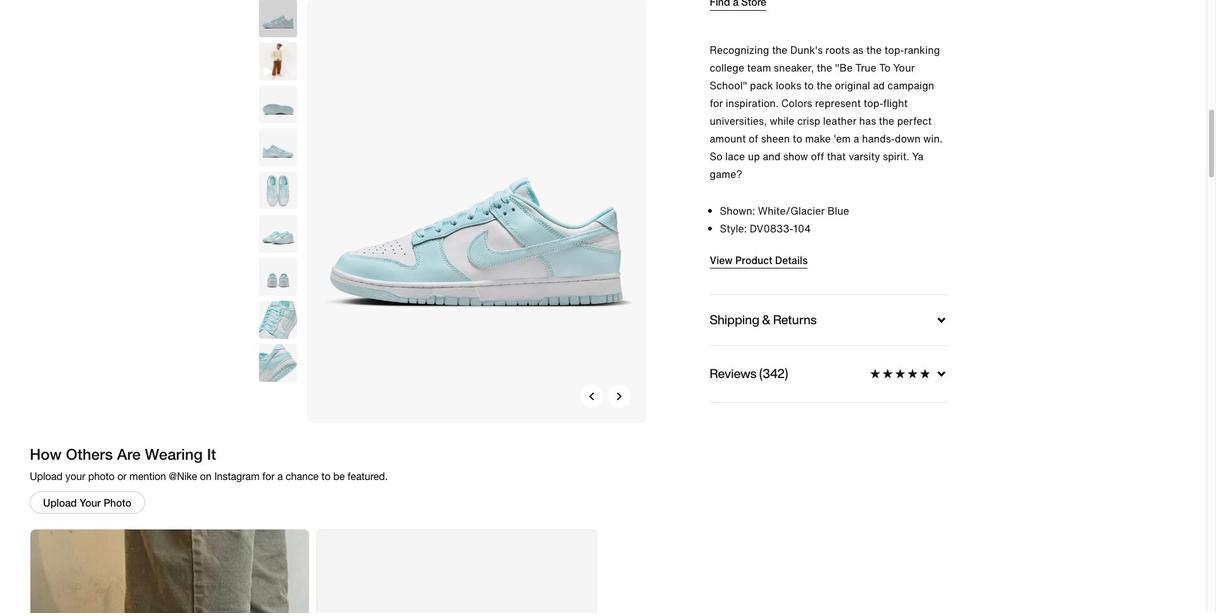 Task type: describe. For each thing, give the bounding box(es) containing it.
undefined image
[[259, 42, 297, 80]]



Task type: vqa. For each thing, say whether or not it's contained in the screenshot.
'Previous carousel button' icon
yes



Task type: locate. For each thing, give the bounding box(es) containing it.
menu bar
[[215, 0, 991, 3]]

nike dunk low retro men's shoes image
[[259, 0, 297, 37], [307, 0, 646, 423], [259, 85, 297, 123], [259, 129, 297, 167], [259, 172, 297, 210], [259, 215, 297, 253], [259, 258, 297, 296], [259, 301, 297, 339], [259, 344, 297, 382]]

previous carousel button image
[[587, 393, 595, 400]]

next carousel button image
[[615, 393, 623, 400]]



